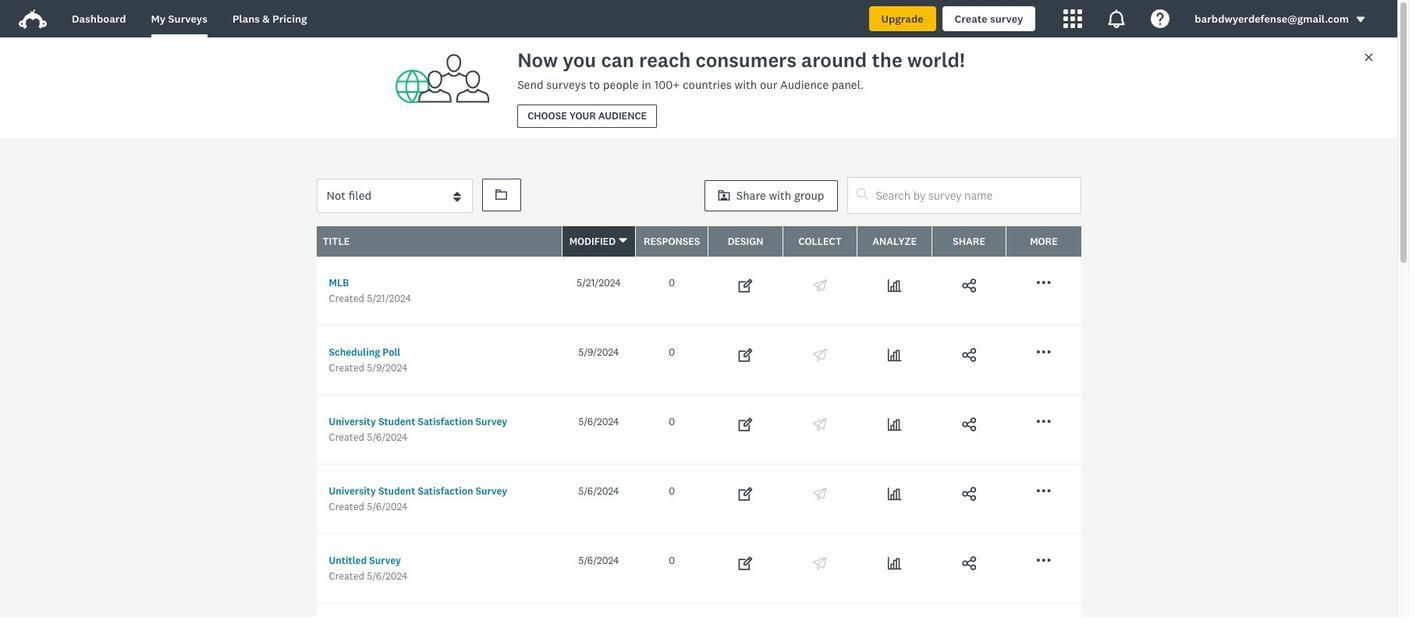 Task type: vqa. For each thing, say whether or not it's contained in the screenshot.
'ArrowRight' icon
no



Task type: locate. For each thing, give the bounding box(es) containing it.
0 horizontal spatial products icon image
[[1064, 9, 1082, 28]]

None text field
[[847, 177, 1081, 214]]

products icon image
[[1064, 9, 1082, 28], [1107, 9, 1126, 28]]

1 horizontal spatial products icon image
[[1107, 9, 1126, 28]]

surveymonkey logo image
[[19, 9, 47, 29]]



Task type: describe. For each thing, give the bounding box(es) containing it.
dropdown arrow image
[[1355, 14, 1366, 25]]

1 products icon image from the left
[[1064, 9, 1082, 28]]

2 products icon image from the left
[[1107, 9, 1126, 28]]

help icon image
[[1151, 9, 1170, 28]]

x image
[[1364, 52, 1374, 62]]



